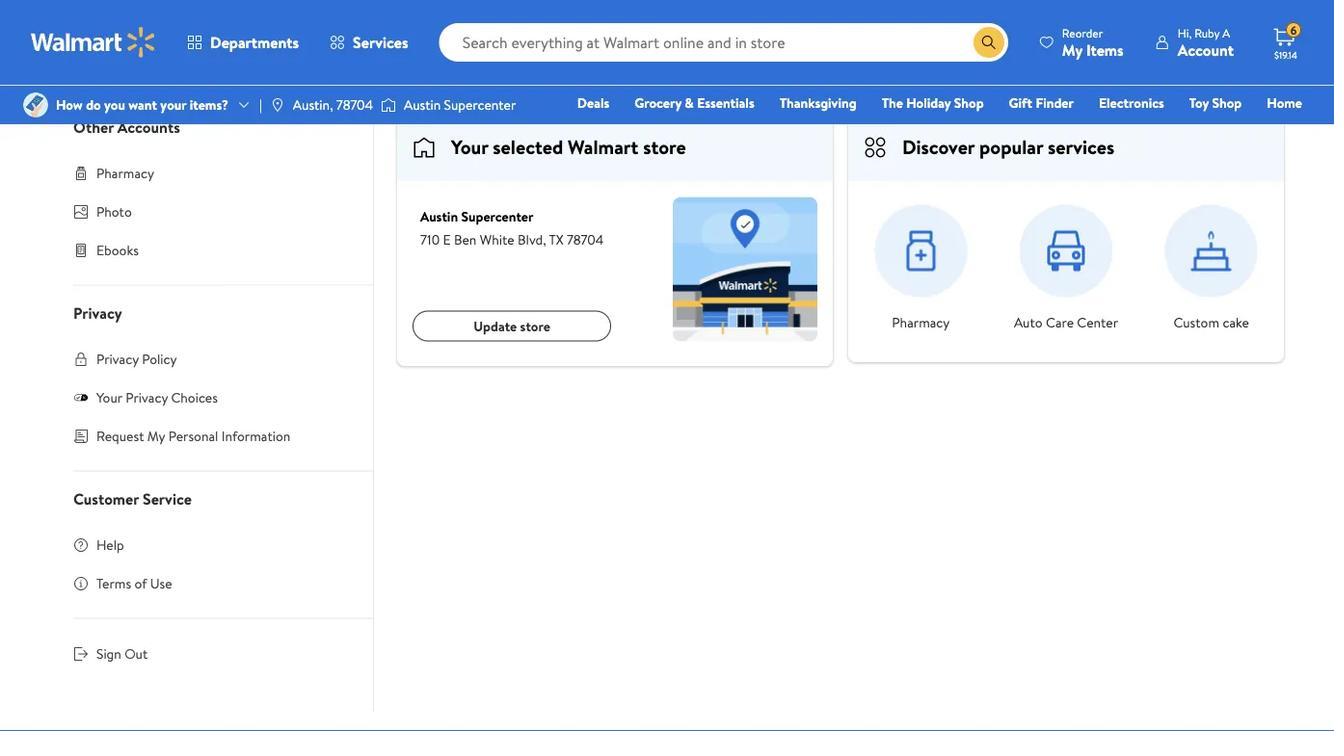 Task type: locate. For each thing, give the bounding box(es) containing it.
new
[[1121, 35, 1145, 54]]

selected
[[493, 134, 563, 161]]

auto care center link
[[994, 205, 1138, 332]]

request my personal information
[[96, 427, 290, 445]]

0 horizontal spatial your
[[96, 388, 122, 407]]

how
[[56, 95, 83, 114]]

shop
[[954, 94, 984, 112], [1212, 94, 1242, 112]]

out
[[125, 644, 148, 663]]

supercenter for austin supercenter 710 e ben white blvd, tx 78704
[[461, 207, 534, 226]]

pharmacy for photo
[[96, 163, 154, 182]]

1 vertical spatial 78704
[[567, 230, 604, 249]]

0 horizontal spatial pharmacy
[[96, 163, 154, 182]]

store down grocery
[[643, 134, 686, 161]]

1 vertical spatial your
[[96, 388, 122, 407]]

do
[[86, 95, 101, 114]]

store right update
[[520, 317, 550, 335]]

toy
[[1189, 94, 1209, 112]]

0 vertical spatial store
[[643, 134, 686, 161]]

supercenter inside austin supercenter 710 e ben white blvd, tx 78704
[[461, 207, 534, 226]]

78704 right austin, on the top
[[336, 95, 373, 114]]

1 vertical spatial pharmacy
[[892, 313, 950, 332]]

78704
[[336, 95, 373, 114], [567, 230, 604, 249]]

pharmacy
[[96, 163, 154, 182], [892, 313, 950, 332]]

the
[[882, 94, 903, 112]]

photo
[[96, 202, 132, 221]]

0 horizontal spatial pharmacy link
[[50, 154, 373, 192]]

1 vertical spatial pharmacy link
[[849, 205, 993, 332]]

1 horizontal spatial list
[[1228, 35, 1246, 54]]

store inside update store button
[[520, 317, 550, 335]]

item subscription link
[[50, 45, 373, 83]]

0 vertical spatial pharmacy
[[96, 163, 154, 182]]

78704 right tx
[[567, 230, 604, 249]]

 image
[[23, 93, 48, 118], [270, 97, 285, 113]]

holiday
[[906, 94, 951, 112]]

my inside 'reorder my items'
[[1062, 39, 1083, 60]]

0 vertical spatial your
[[451, 134, 488, 161]]

help link
[[50, 526, 373, 564]]

update store
[[474, 317, 550, 335]]

toy shop
[[1189, 94, 1242, 112]]

you
[[104, 95, 125, 114]]

your
[[451, 134, 488, 161], [96, 388, 122, 407]]

gift
[[1009, 94, 1033, 112]]

1 vertical spatial my
[[147, 427, 165, 445]]

terms of use
[[96, 574, 172, 593]]

fashion
[[1011, 121, 1055, 139]]

home link
[[1258, 93, 1311, 113]]

austin
[[404, 95, 441, 114], [420, 207, 458, 226]]

grocery & essentials
[[635, 94, 755, 112]]

shop right holiday
[[954, 94, 984, 112]]

austin down the services
[[404, 95, 441, 114]]

privacy left the policy
[[96, 349, 139, 368]]

1 horizontal spatial pharmacy link
[[849, 205, 993, 332]]

austin up e
[[420, 207, 458, 226]]

privacy down privacy policy
[[126, 388, 168, 407]]

1 horizontal spatial my
[[1062, 39, 1083, 60]]

1 vertical spatial austin
[[420, 207, 458, 226]]

1 vertical spatial supercenter
[[461, 207, 534, 226]]

walmart
[[568, 134, 639, 161]]

hi, ruby a account
[[1178, 25, 1234, 60]]

help
[[96, 536, 124, 554]]

view list
[[1196, 35, 1246, 54]]

tx
[[549, 230, 564, 249]]

supercenter up white
[[461, 207, 534, 226]]

0 vertical spatial austin
[[404, 95, 441, 114]]

item
[[96, 54, 123, 73]]

fashion link
[[1002, 120, 1064, 140]]

store
[[643, 134, 686, 161], [520, 317, 550, 335]]

my left items
[[1062, 39, 1083, 60]]

electronics link
[[1090, 93, 1173, 113]]

use
[[150, 574, 172, 593]]

debit
[[1187, 121, 1220, 139]]

1 horizontal spatial shop
[[1212, 94, 1242, 112]]

privacy up privacy policy
[[73, 302, 122, 323]]

austin inside austin supercenter 710 e ben white blvd, tx 78704
[[420, 207, 458, 226]]

your selected walmart store
[[451, 134, 686, 161]]

1 horizontal spatial your
[[451, 134, 488, 161]]

reorder my items
[[1062, 25, 1124, 60]]

0 horizontal spatial shop
[[954, 94, 984, 112]]

how do you want your items?
[[56, 95, 228, 114]]

0 vertical spatial supercenter
[[444, 95, 516, 114]]

terms
[[96, 574, 131, 593]]

pharmacy for auto care center
[[892, 313, 950, 332]]

 image right |
[[270, 97, 285, 113]]

pharmacy link for auto care center
[[849, 205, 993, 332]]

1 shop from the left
[[954, 94, 984, 112]]

supercenter for austin supercenter
[[444, 95, 516, 114]]

shop right the 'toy'
[[1212, 94, 1242, 112]]

my right request
[[147, 427, 165, 445]]

other accounts
[[73, 116, 180, 137]]

custom
[[1174, 313, 1220, 332]]

sign
[[96, 644, 121, 663]]

your right icon
[[96, 388, 122, 407]]

privacy policy
[[96, 349, 177, 368]]

customer service
[[73, 488, 192, 509]]

0 vertical spatial pharmacy link
[[50, 154, 373, 192]]

your
[[160, 95, 186, 114]]

the holiday shop link
[[873, 93, 993, 113]]

austin,
[[293, 95, 333, 114]]

710
[[420, 230, 440, 249]]

one
[[1155, 121, 1184, 139]]

Walmart Site-Wide search field
[[439, 23, 1008, 62]]

one debit
[[1155, 121, 1220, 139]]

1 list from the left
[[1228, 35, 1246, 54]]

care
[[1046, 313, 1074, 332]]

1 vertical spatial store
[[520, 317, 550, 335]]

 image
[[381, 95, 396, 115]]

list
[[1228, 35, 1246, 54], [1148, 35, 1165, 54]]

services
[[1048, 134, 1115, 161]]

 image for austin, 78704
[[270, 97, 285, 113]]

home
[[1267, 94, 1302, 112]]

2 list from the left
[[1148, 35, 1165, 54]]

services
[[353, 32, 408, 53]]

list right 'view'
[[1228, 35, 1246, 54]]

1 horizontal spatial 78704
[[567, 230, 604, 249]]

white
[[480, 230, 514, 249]]

supercenter up selected
[[444, 95, 516, 114]]

0 horizontal spatial list
[[1148, 35, 1165, 54]]

0 vertical spatial my
[[1062, 39, 1083, 60]]

austin for austin supercenter 710 e ben white blvd, tx 78704
[[420, 207, 458, 226]]

0 horizontal spatial  image
[[23, 93, 48, 118]]

0 vertical spatial privacy
[[73, 302, 122, 323]]

primary
[[582, 48, 635, 69]]

list right new
[[1148, 35, 1165, 54]]

pharmacy link
[[50, 154, 373, 192], [849, 205, 993, 332]]

privacy
[[73, 302, 122, 323], [96, 349, 139, 368], [126, 388, 168, 407]]

your down austin supercenter in the top of the page
[[451, 134, 488, 161]]

thanksgiving
[[780, 94, 857, 112]]

austin, 78704
[[293, 95, 373, 114]]

1 horizontal spatial pharmacy
[[892, 313, 950, 332]]

0 horizontal spatial store
[[520, 317, 550, 335]]

1 vertical spatial privacy
[[96, 349, 139, 368]]

list inside button
[[1228, 35, 1246, 54]]

your for your privacy choices
[[96, 388, 122, 407]]

1 horizontal spatial  image
[[270, 97, 285, 113]]

grocery
[[635, 94, 682, 112]]

 image left the how
[[23, 93, 48, 118]]

0 horizontal spatial my
[[147, 427, 165, 445]]

austin supercenter 710 e ben white blvd, tx 78704
[[420, 207, 604, 249]]

0 horizontal spatial 78704
[[336, 95, 373, 114]]

your privacy choices link
[[50, 378, 373, 417]]

walmart+ link
[[1236, 120, 1311, 140]]

service
[[143, 488, 192, 509]]



Task type: describe. For each thing, give the bounding box(es) containing it.
pharmacy link for photo
[[50, 154, 373, 192]]

departments
[[210, 32, 299, 53]]

essentials
[[697, 94, 755, 112]]

account
[[1178, 39, 1234, 60]]

request my personal information link
[[50, 417, 373, 456]]

a
[[1223, 25, 1230, 41]]

subscription
[[127, 54, 197, 73]]

Search search field
[[439, 23, 1008, 62]]

ebooks
[[96, 241, 139, 259]]

want
[[128, 95, 157, 114]]

0 vertical spatial 78704
[[336, 95, 373, 114]]

view
[[1196, 35, 1225, 54]]

78704 inside austin supercenter 710 e ben white blvd, tx 78704
[[567, 230, 604, 249]]

-
[[573, 48, 579, 69]]

auto
[[1014, 313, 1043, 332]]

e
[[443, 230, 451, 249]]

toy shop link
[[1181, 93, 1251, 113]]

plans
[[162, 16, 192, 35]]

registry link
[[1072, 120, 1138, 140]]

2 vertical spatial privacy
[[126, 388, 168, 407]]

austin supercenter
[[404, 95, 516, 114]]

+ create new list
[[1066, 35, 1165, 54]]

services button
[[314, 19, 424, 66]]

+ create new list button
[[1066, 35, 1165, 54]]

update
[[474, 317, 517, 335]]

accounts
[[117, 116, 180, 137]]

blvd,
[[518, 230, 546, 249]]

ruby's
[[521, 26, 564, 47]]

my for personal
[[147, 427, 165, 445]]

$19.14
[[1275, 48, 1298, 61]]

gift finder link
[[1000, 93, 1083, 113]]

popular
[[979, 134, 1043, 161]]

my for items
[[1062, 39, 1083, 60]]

3
[[521, 48, 529, 69]]

protection
[[96, 16, 159, 35]]

walmart+
[[1245, 121, 1302, 139]]

items
[[533, 48, 569, 69]]

+
[[1066, 35, 1074, 54]]

protection plans link
[[50, 6, 373, 45]]

view list button
[[1180, 29, 1261, 60]]

thanksgiving link
[[771, 93, 865, 113]]

privacy policy link
[[50, 340, 373, 378]]

reorder
[[1062, 25, 1103, 41]]

the holiday shop
[[882, 94, 984, 112]]

of
[[134, 574, 147, 593]]

deals link
[[569, 93, 618, 113]]

walmart image
[[31, 27, 156, 58]]

customer
[[73, 488, 139, 509]]

departments button
[[172, 19, 314, 66]]

registry
[[1080, 121, 1130, 139]]

discover popular services
[[902, 134, 1115, 161]]

electronics
[[1099, 94, 1164, 112]]

austin for austin supercenter
[[404, 95, 441, 114]]

6
[[1291, 22, 1297, 38]]

privacy for privacy policy
[[96, 349, 139, 368]]

protection plans
[[96, 16, 192, 35]]

privacy for privacy
[[73, 302, 122, 323]]

&
[[685, 94, 694, 112]]

finder
[[1036, 94, 1074, 112]]

sign out link
[[50, 635, 373, 673]]

item subscription
[[96, 54, 197, 73]]

sign out
[[96, 644, 148, 663]]

custom cake link
[[1140, 205, 1283, 332]]

your for your selected walmart store
[[451, 134, 488, 161]]

icon image
[[73, 390, 89, 405]]

home fashion
[[1011, 94, 1302, 139]]

other
[[73, 116, 114, 137]]

choices
[[171, 388, 218, 407]]

items?
[[190, 95, 228, 114]]

 image for how do you want your items?
[[23, 93, 48, 118]]

ruby's list 3 items - primary
[[521, 26, 635, 69]]

gift finder
[[1009, 94, 1074, 112]]

auto care center
[[1014, 313, 1118, 332]]

1 horizontal spatial store
[[643, 134, 686, 161]]

search icon image
[[981, 35, 997, 50]]

hi,
[[1178, 25, 1192, 41]]

information
[[222, 427, 290, 445]]

|
[[259, 95, 262, 114]]

discover
[[902, 134, 975, 161]]

2 shop from the left
[[1212, 94, 1242, 112]]

center
[[1077, 313, 1118, 332]]

personal
[[168, 427, 218, 445]]

update store button
[[413, 311, 611, 342]]

terms of use link
[[50, 564, 373, 603]]



Task type: vqa. For each thing, say whether or not it's contained in the screenshot.
$49.99
no



